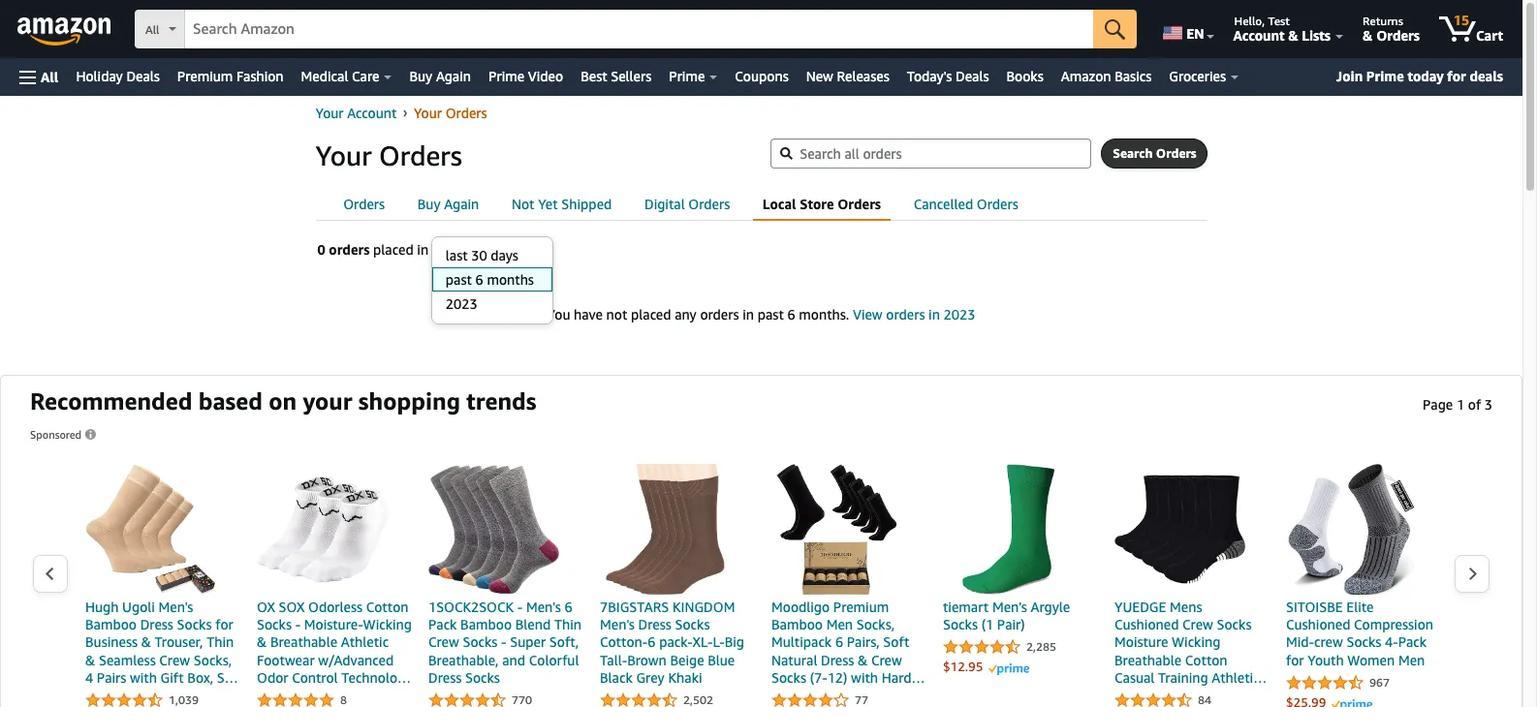 Task type: vqa. For each thing, say whether or not it's contained in the screenshot.
1.2 gallon/330pcs strong trash bags colorful clear garbage bags by teivio, bathroom trash can bin liners, small plastic bags for home office kitchen, multicolor "image"
no



Task type: describe. For each thing, give the bounding box(es) containing it.
control
[[292, 670, 338, 686]]

7bigstars kingdom men's dress socks cotton-6 pack-xl-l-big tall-brown beige blue black grey khaki image
[[600, 464, 731, 595]]

socks inside sitoisbe elite cushioned compression mid-crew socks 4-pack for youth women men
[[1347, 634, 1382, 651]]

7bigstars kingdom men's dress socks cotton-6 pack-xl-l-big tall-brown beige blue black grey khaki link
[[600, 464, 755, 690]]

socks, inside hugh ugoli men's bamboo dress socks for business & trouser, thin & seamless crew socks, 4 pairs with gift box, s…
[[194, 652, 232, 668]]

amazon basics
[[1061, 68, 1152, 84]]

2 horizontal spatial orders
[[886, 306, 925, 323]]

ox sox odorless cotton socks - moisture-wicking & breathable athletic footwear w/advanced odor control technolo…
[[257, 599, 412, 686]]

wicking inside "ox sox odorless cotton socks - moisture-wicking & breathable athletic footwear w/advanced odor control technolo…"
[[363, 617, 412, 633]]

prime for prime
[[669, 68, 705, 84]]

0 horizontal spatial in
[[417, 241, 429, 258]]

& inside returns & orders
[[1363, 27, 1373, 44]]

orders right store
[[838, 196, 881, 212]]

search image
[[781, 147, 793, 159]]

1sock2sock - men's 6 pack bamboo blend thin crew socks - super soft, breathable, and colorful dress socks image
[[428, 464, 559, 595]]

1 horizontal spatial in
[[743, 306, 754, 323]]

premium fashion link
[[169, 63, 292, 90]]

account inside navigation navigation
[[1234, 27, 1285, 44]]

again for bottommost buy again link
[[444, 196, 479, 212]]

footwear
[[257, 652, 315, 668]]

pairs,
[[847, 634, 880, 651]]

technolo…
[[341, 670, 411, 686]]

ox sox odorless cotton socks - moisture-wicking & breathable athletic footwear w/advanced odor control technolo… link
[[257, 464, 412, 690]]

& up 4
[[85, 652, 95, 668]]

moodligo premium bamboo men socks, multipack 6 pairs, soft natural dress & crew socks (7-12) with hardcase box, unisex image
[[772, 464, 902, 595]]

navigation navigation
[[0, 0, 1523, 96]]

view
[[853, 306, 883, 323]]

2,502 link
[[600, 691, 714, 708]]

thin inside hugh ugoli men's bamboo dress socks for business & trouser, thin & seamless crew socks, 4 pairs with gift box, s…
[[207, 634, 234, 651]]

sponsored button
[[30, 426, 98, 445]]

mid-
[[1286, 634, 1315, 651]]

days
[[491, 247, 519, 264]]

0 horizontal spatial placed
[[373, 241, 414, 258]]

yuedge
[[1115, 599, 1167, 616]]

tab list containing orders
[[320, 189, 1207, 221]]

yuedge mens cushioned crew socks moisture wicking breathable cotton casual training athleti… link
[[1115, 464, 1270, 690]]

1 vertical spatial buy again link
[[408, 190, 489, 219]]

join
[[1337, 68, 1363, 84]]

your for your orders
[[316, 140, 372, 172]]

all inside search field
[[145, 22, 160, 37]]

releases
[[837, 68, 890, 84]]

deals for holiday deals
[[126, 68, 160, 84]]

breathable inside "ox sox odorless cotton socks - moisture-wicking & breathable athletic footwear w/advanced odor control technolo…"
[[270, 634, 337, 651]]

hello, test
[[1235, 14, 1290, 28]]

prime video link
[[480, 63, 572, 90]]

coupons link
[[726, 63, 798, 90]]

hugh ugoli men's bamboo dress socks for business & trouser, thin & seamless crew socks, 4 pairs with gift box, s…
[[85, 599, 238, 686]]

s…
[[217, 670, 238, 686]]

past inside button
[[444, 243, 468, 259]]

for inside navigation navigation
[[1448, 68, 1466, 84]]

crew inside hugh ugoli men's bamboo dress socks for business & trouser, thin & seamless crew socks, 4 pairs with gift box, s…
[[159, 652, 190, 668]]

sitoisbe elite cushioned compression mid-crew socks 4-pack for youth women men image
[[1286, 464, 1417, 595]]

1
[[1457, 396, 1465, 413]]

search
[[1113, 145, 1153, 161]]

Search Amazon text field
[[185, 11, 1094, 47]]

seamless
[[99, 652, 156, 668]]

bamboo inside 1sock2sock - men's 6 pack bamboo blend thin crew socks - super soft, breathable, and colorful dress socks
[[461, 617, 512, 633]]

all inside button
[[41, 68, 59, 85]]

6 inside button
[[471, 243, 479, 259]]

fashion
[[237, 68, 284, 84]]

buy again for topmost buy again link
[[410, 68, 471, 84]]

orders down ›
[[379, 140, 462, 172]]

natural
[[772, 652, 818, 668]]

socks up 770 link
[[465, 670, 500, 686]]

crew inside moodligo premium bamboo men socks, multipack 6 pairs, soft natural dress & crew socks (7-12) with hard…
[[871, 652, 902, 668]]

(1
[[982, 617, 994, 633]]

months inside past 6 months button
[[482, 243, 526, 259]]

today's deals link
[[898, 63, 998, 90]]

breathable,
[[428, 652, 499, 668]]

6 left months.
[[788, 306, 796, 323]]

967 link
[[1286, 673, 1390, 693]]

and
[[502, 652, 526, 668]]

pair)
[[997, 617, 1025, 633]]

tiemart men's argyle socks (1 pair) link
[[943, 464, 1098, 637]]

page 1 of 3
[[1423, 396, 1493, 413]]

12)
[[828, 670, 848, 686]]

& inside "ox sox odorless cotton socks - moisture-wicking & breathable athletic footwear w/advanced odor control technolo…"
[[257, 634, 267, 651]]

premium fashion
[[177, 68, 284, 84]]

months inside last 30 days past 6 months 2023
[[487, 271, 534, 288]]

your orders
[[316, 140, 462, 172]]

hugh
[[85, 599, 119, 616]]

youth
[[1308, 652, 1344, 668]]

next image
[[1468, 567, 1478, 581]]

today's
[[907, 68, 952, 84]]

thin inside 1sock2sock - men's 6 pack bamboo blend thin crew socks - super soft, breathable, and colorful dress socks
[[554, 617, 582, 633]]

based
[[198, 388, 263, 415]]

mens
[[1170, 599, 1203, 616]]

pack-
[[659, 634, 693, 651]]

sponsored
[[30, 428, 82, 441]]

2 vertical spatial -
[[501, 634, 507, 651]]

deals for today's deals
[[956, 68, 989, 84]]

hugh ugoli men's bamboo dress socks for business & trouser, thin & seamless crew socks, 4 pairs with gift box, s… link
[[85, 464, 240, 690]]

orders right search
[[1156, 145, 1197, 161]]

your account link
[[316, 105, 397, 121]]

khaki
[[668, 670, 702, 686]]

buy for topmost buy again link
[[410, 68, 433, 84]]

& inside moodligo premium bamboo men socks, multipack 6 pairs, soft natural dress & crew socks (7-12) with hard…
[[858, 652, 868, 668]]

holiday
[[76, 68, 123, 84]]

0
[[317, 241, 325, 258]]

tiemart men's argyle socks (1 pair)
[[943, 599, 1070, 633]]

amazon image
[[17, 17, 111, 47]]

grey
[[636, 670, 665, 686]]

last 30 days link
[[432, 243, 553, 268]]

medical care
[[301, 68, 379, 84]]

crew
[[1315, 634, 1343, 651]]

Search Orders submit
[[1102, 140, 1206, 168]]

moodligo premium bamboo men socks, multipack 6 pairs, soft natural dress & crew socks (7-12) with hard… link
[[772, 464, 927, 690]]

brown
[[627, 652, 667, 668]]

men's for thin
[[158, 599, 193, 616]]

yuedge mens cushioned crew socks moisture wicking breathable cotton casual training athletic work socks for men 5-13, 6 pairs image
[[1115, 464, 1246, 595]]

gift
[[161, 670, 184, 686]]

search orders
[[1113, 145, 1197, 161]]

7bigstars kingdom men's dress socks cotton-6 pack-xl-l-big tall-brown beige blue black grey khaki
[[600, 599, 744, 686]]

you have not placed any orders in past 6 months. view orders in 2023
[[547, 306, 976, 323]]

with inside moodligo premium bamboo men socks, multipack 6 pairs, soft natural dress & crew socks (7-12) with hard…
[[851, 670, 878, 686]]

pairs
[[97, 670, 126, 686]]

moodligo premium bamboo men socks, multipack 6 pairs, soft natural dress & crew socks (7-12) with hard…
[[772, 599, 925, 686]]

& up seamless
[[141, 634, 151, 651]]

dress inside moodligo premium bamboo men socks, multipack 6 pairs, soft natural dress & crew socks (7-12) with hard…
[[821, 652, 854, 668]]

list containing hugh ugoli men's bamboo dress socks for business & trouser, thin & seamless crew socks, 4 pairs with gift box, s…
[[69, 464, 1454, 708]]

2 vertical spatial past
[[758, 306, 784, 323]]

past 6 months link
[[432, 268, 553, 292]]

your for your account › your orders
[[316, 105, 344, 121]]

lists
[[1302, 27, 1331, 44]]

argyle
[[1031, 599, 1070, 616]]

recommended based on your shopping trends
[[30, 388, 537, 415]]

premium inside navigation navigation
[[177, 68, 233, 84]]

1 vertical spatial placed
[[631, 306, 671, 323]]

past 6 months option
[[431, 268, 553, 292]]

orders inside digital orders link
[[689, 196, 730, 212]]

l-
[[713, 634, 725, 651]]

orders inside the cancelled orders link
[[977, 196, 1019, 212]]

Search all orders search field
[[771, 139, 1092, 169]]

6 inside 1sock2sock - men's 6 pack bamboo blend thin crew socks - super soft, breathable, and colorful dress socks
[[565, 599, 573, 616]]

hard…
[[882, 670, 925, 686]]

for inside hugh ugoli men's bamboo dress socks for business & trouser, thin & seamless crew socks, 4 pairs with gift box, s…
[[215, 617, 233, 633]]

ox sox odorless cotton socks - moisture-wicking & breathable athletic footwear w/advanced odor control technology, 3 pairs image
[[257, 464, 388, 595]]

any
[[675, 306, 697, 323]]

hugh ugoli men's bamboo dress socks for business & trouser, thin & seamless crew socks, 4 pairs with gift box, shoe size 8-12 image
[[85, 464, 216, 595]]

- inside "ox sox odorless cotton socks - moisture-wicking & breathable athletic footwear w/advanced odor control technolo…"
[[295, 617, 301, 633]]

local store orders
[[763, 196, 881, 212]]

cotton-
[[600, 634, 648, 651]]

socks inside tiemart men's argyle socks (1 pair)
[[943, 617, 978, 633]]

have
[[574, 306, 603, 323]]

blend
[[515, 617, 551, 633]]

cotton inside yuedge mens cushioned crew socks moisture wicking breathable cotton casual training athleti…
[[1185, 652, 1228, 668]]

soft
[[883, 634, 910, 651]]

your right ›
[[414, 105, 442, 121]]



Task type: locate. For each thing, give the bounding box(es) containing it.
0 vertical spatial buy again
[[410, 68, 471, 84]]

6 inside last 30 days past 6 months 2023
[[476, 271, 483, 288]]

not
[[606, 306, 627, 323]]

shopping
[[358, 388, 460, 415]]

men's inside 7bigstars kingdom men's dress socks cotton-6 pack-xl-l-big tall-brown beige blue black grey khaki
[[600, 617, 635, 633]]

again up last
[[444, 196, 479, 212]]

digital orders link
[[635, 190, 740, 219]]

orders inside returns & orders
[[1377, 27, 1420, 44]]

prime inside "link"
[[669, 68, 705, 84]]

buy again up last
[[418, 196, 479, 212]]

dress
[[140, 617, 173, 633], [638, 617, 672, 633], [821, 652, 854, 668], [428, 670, 462, 686]]

breathable inside yuedge mens cushioned crew socks moisture wicking breathable cotton casual training athleti…
[[1115, 652, 1182, 668]]

1 horizontal spatial men
[[1399, 652, 1425, 668]]

previous image
[[45, 567, 55, 581]]

dress down 'breathable,'
[[428, 670, 462, 686]]

breathable
[[270, 634, 337, 651], [1115, 652, 1182, 668]]

account left lists
[[1234, 27, 1285, 44]]

all button
[[11, 58, 67, 96]]

none submit inside all search field
[[1094, 10, 1137, 48]]

deals
[[1470, 68, 1504, 84]]

1 horizontal spatial 2023
[[944, 306, 976, 323]]

orders right ›
[[446, 105, 487, 121]]

socks, inside moodligo premium bamboo men socks, multipack 6 pairs, soft natural dress & crew socks (7-12) with hard…
[[857, 617, 895, 633]]

0 horizontal spatial cotton
[[366, 599, 409, 616]]

6 down '30'
[[476, 271, 483, 288]]

buy up your account › your orders
[[410, 68, 433, 84]]

0 horizontal spatial pack
[[428, 617, 457, 633]]

for inside sitoisbe elite cushioned compression mid-crew socks 4-pack for youth women men
[[1286, 652, 1304, 668]]

1 vertical spatial months
[[487, 271, 534, 288]]

socks inside "ox sox odorless cotton socks - moisture-wicking & breathable athletic footwear w/advanced odor control technolo…"
[[257, 617, 292, 633]]

in right view
[[929, 306, 940, 323]]

list box
[[431, 243, 553, 316]]

1 vertical spatial cotton
[[1185, 652, 1228, 668]]

bamboo inside hugh ugoli men's bamboo dress socks for business & trouser, thin & seamless crew socks, 4 pairs with gift box, s…
[[85, 617, 137, 633]]

cushioned for crew
[[1286, 617, 1351, 633]]

0 vertical spatial placed
[[373, 241, 414, 258]]

1 vertical spatial wicking
[[1172, 634, 1221, 651]]

0 horizontal spatial socks,
[[194, 652, 232, 668]]

All search field
[[135, 10, 1137, 50]]

dress inside 7bigstars kingdom men's dress socks cotton-6 pack-xl-l-big tall-brown beige blue black grey khaki
[[638, 617, 672, 633]]

crew up gift
[[159, 652, 190, 668]]

socks up xl-
[[675, 617, 710, 633]]

6 up soft,
[[565, 599, 573, 616]]

0 horizontal spatial thin
[[207, 634, 234, 651]]

cushioned inside sitoisbe elite cushioned compression mid-crew socks 4-pack for youth women men
[[1286, 617, 1351, 633]]

best sellers link
[[572, 63, 660, 90]]

dress down ugoli
[[140, 617, 173, 633]]

socks, up the 'pairs,'
[[857, 617, 895, 633]]

0 horizontal spatial account
[[347, 105, 397, 121]]

socks down ox
[[257, 617, 292, 633]]

dress inside 1sock2sock - men's 6 pack bamboo blend thin crew socks - super soft, breathable, and colorful dress socks
[[428, 670, 462, 686]]

3 bamboo from the left
[[772, 617, 823, 633]]

breathable up footwear
[[270, 634, 337, 651]]

buy again inside navigation navigation
[[410, 68, 471, 84]]

2023 right view
[[944, 306, 976, 323]]

0 horizontal spatial with
[[130, 670, 157, 686]]

digital orders
[[645, 196, 730, 212]]

socks up trouser, on the left of page
[[177, 617, 212, 633]]

yuedge mens cushioned crew socks moisture wicking breathable cotton casual training athleti…
[[1115, 599, 1267, 686]]

1 horizontal spatial breathable
[[1115, 652, 1182, 668]]

orders right 'digital'
[[689, 196, 730, 212]]

›
[[403, 103, 408, 120]]

1 deals from the left
[[126, 68, 160, 84]]

3
[[1485, 396, 1493, 413]]

cotton
[[366, 599, 409, 616], [1185, 652, 1228, 668]]

1 horizontal spatial pack
[[1399, 634, 1427, 651]]

sox
[[279, 599, 305, 616]]

0 vertical spatial wicking
[[363, 617, 412, 633]]

store
[[800, 196, 834, 212]]

6 up the brown
[[648, 634, 656, 651]]

None submit
[[1094, 10, 1137, 48]]

wicking inside yuedge mens cushioned crew socks moisture wicking breathable cotton casual training athleti…
[[1172, 634, 1221, 651]]

men
[[827, 617, 853, 633], [1399, 652, 1425, 668]]

& up join
[[1363, 27, 1373, 44]]

join prime today for deals link
[[1329, 64, 1511, 89]]

today's deals
[[907, 68, 989, 84]]

again up your account › your orders
[[436, 68, 471, 84]]

your down your account link
[[316, 140, 372, 172]]

0 vertical spatial months
[[482, 243, 526, 259]]

pack inside 1sock2sock - men's 6 pack bamboo blend thin crew socks - super soft, breathable, and colorful dress socks
[[428, 617, 457, 633]]

socks up the women
[[1347, 634, 1382, 651]]

past left months.
[[758, 306, 784, 323]]

men's up blend
[[526, 599, 561, 616]]

1 prime from the left
[[489, 68, 525, 84]]

account left ›
[[347, 105, 397, 121]]

prime for prime video
[[489, 68, 525, 84]]

1 vertical spatial breathable
[[1115, 652, 1182, 668]]

socks inside 7bigstars kingdom men's dress socks cotton-6 pack-xl-l-big tall-brown beige blue black grey khaki
[[675, 617, 710, 633]]

prime video
[[489, 68, 563, 84]]

again for topmost buy again link
[[436, 68, 471, 84]]

socks,
[[857, 617, 895, 633], [194, 652, 232, 668]]

holiday deals link
[[67, 63, 169, 90]]

1 vertical spatial account
[[347, 105, 397, 121]]

cushioned inside yuedge mens cushioned crew socks moisture wicking breathable cotton casual training athleti…
[[1115, 617, 1179, 633]]

pack inside sitoisbe elite cushioned compression mid-crew socks 4-pack for youth women men
[[1399, 634, 1427, 651]]

3 prime from the left
[[1367, 68, 1404, 84]]

premium up the 'pairs,'
[[833, 599, 889, 616]]

crew down the soft
[[871, 652, 902, 668]]

1 horizontal spatial orders
[[700, 306, 739, 323]]

0 horizontal spatial breathable
[[270, 634, 337, 651]]

770
[[509, 693, 532, 708]]

0 vertical spatial thin
[[554, 617, 582, 633]]

0 horizontal spatial for
[[215, 617, 233, 633]]

2 horizontal spatial prime
[[1367, 68, 1404, 84]]

1 vertical spatial premium
[[833, 599, 889, 616]]

1 horizontal spatial account
[[1234, 27, 1285, 44]]

0 vertical spatial buy again link
[[401, 63, 480, 90]]

new releases
[[806, 68, 890, 84]]

men's inside tiemart men's argyle socks (1 pair)
[[993, 599, 1027, 616]]

list
[[69, 464, 1454, 708]]

sitoisbe elite cushioned compression mid-crew socks 4-pack for youth women men
[[1286, 599, 1434, 668]]

xl-
[[693, 634, 713, 651]]

past left '30'
[[444, 243, 468, 259]]

0 horizontal spatial all
[[41, 68, 59, 85]]

crew up 'breathable,'
[[428, 634, 459, 651]]

new
[[806, 68, 834, 84]]

6 right last
[[471, 243, 479, 259]]

men's up pair)
[[993, 599, 1027, 616]]

& left lists
[[1289, 27, 1299, 44]]

buy for bottommost buy again link
[[418, 196, 441, 212]]

for
[[1448, 68, 1466, 84], [215, 617, 233, 633], [1286, 652, 1304, 668]]

0 vertical spatial premium
[[177, 68, 233, 84]]

cotton up athletic
[[366, 599, 409, 616]]

new releases link
[[798, 63, 898, 90]]

bamboo down 1sock2sock
[[461, 617, 512, 633]]

men's for big
[[600, 617, 635, 633]]

en link
[[1152, 5, 1223, 53]]

crew
[[1183, 617, 1214, 633], [428, 634, 459, 651], [159, 652, 190, 668], [871, 652, 902, 668]]

tall-
[[600, 652, 627, 668]]

cotton up "training" on the right bottom
[[1185, 652, 1228, 668]]

1 vertical spatial pack
[[1399, 634, 1427, 651]]

2 vertical spatial for
[[1286, 652, 1304, 668]]

1 horizontal spatial -
[[501, 634, 507, 651]]

prime right sellers
[[669, 68, 705, 84]]

0 horizontal spatial premium
[[177, 68, 233, 84]]

cotton inside "ox sox odorless cotton socks - moisture-wicking & breathable athletic footwear w/advanced odor control technolo…"
[[366, 599, 409, 616]]

prime right join
[[1367, 68, 1404, 84]]

0 horizontal spatial 2023
[[446, 296, 478, 312]]

1 vertical spatial thin
[[207, 634, 234, 651]]

for up "s…"
[[215, 617, 233, 633]]

2 deals from the left
[[956, 68, 989, 84]]

dress inside hugh ugoli men's bamboo dress socks for business & trouser, thin & seamless crew socks, 4 pairs with gift box, s…
[[140, 617, 173, 633]]

casual
[[1115, 670, 1155, 686]]

socks inside moodligo premium bamboo men socks, multipack 6 pairs, soft natural dress & crew socks (7-12) with hard…
[[772, 670, 806, 686]]

prime left video
[[489, 68, 525, 84]]

orders inside your account › your orders
[[446, 105, 487, 121]]

2 cushioned from the left
[[1286, 617, 1351, 633]]

ox
[[257, 599, 275, 616]]

2023 down past 6 months option
[[446, 296, 478, 312]]

0 vertical spatial cotton
[[366, 599, 409, 616]]

prime link
[[660, 63, 726, 90]]

1 cushioned from the left
[[1115, 617, 1179, 633]]

2 horizontal spatial in
[[929, 306, 940, 323]]

placed right not at the left
[[631, 306, 671, 323]]

1 horizontal spatial cushioned
[[1286, 617, 1351, 633]]

buy inside tab list
[[418, 196, 441, 212]]

0 vertical spatial socks,
[[857, 617, 895, 633]]

6 left the 'pairs,'
[[835, 634, 843, 651]]

prime
[[489, 68, 525, 84], [669, 68, 705, 84], [1367, 68, 1404, 84]]

all down amazon image
[[41, 68, 59, 85]]

30
[[471, 247, 487, 264]]

your
[[303, 388, 352, 415]]

best
[[581, 68, 607, 84]]

sellers
[[611, 68, 652, 84]]

orders inside orders link
[[343, 196, 385, 212]]

men down compression
[[1399, 652, 1425, 668]]

for left deals
[[1448, 68, 1466, 84]]

1 with from the left
[[130, 670, 157, 686]]

1 vertical spatial -
[[295, 617, 301, 633]]

groceries link
[[1161, 63, 1248, 90]]

0 vertical spatial buy
[[410, 68, 433, 84]]

2 prime from the left
[[669, 68, 705, 84]]

past inside last 30 days past 6 months 2023
[[446, 271, 472, 288]]

socks up 'breathable,'
[[463, 634, 498, 651]]

men's up trouser, on the left of page
[[158, 599, 193, 616]]

1 horizontal spatial placed
[[631, 306, 671, 323]]

not yet shipped link
[[502, 190, 622, 219]]

orders up join prime today for deals
[[1377, 27, 1420, 44]]

crew inside yuedge mens cushioned crew socks moisture wicking breathable cotton casual training athleti…
[[1183, 617, 1214, 633]]

socks inside hugh ugoli men's bamboo dress socks for business & trouser, thin & seamless crew socks, 4 pairs with gift box, s…
[[177, 617, 212, 633]]

returns
[[1363, 14, 1404, 28]]

0 horizontal spatial -
[[295, 617, 301, 633]]

elite
[[1347, 599, 1374, 616]]

socks up athleti…
[[1217, 617, 1252, 633]]

dress down 7bigstars at the left bottom of the page
[[638, 617, 672, 633]]

1 horizontal spatial cotton
[[1185, 652, 1228, 668]]

1 vertical spatial men
[[1399, 652, 1425, 668]]

deals right holiday at the left
[[126, 68, 160, 84]]

0 horizontal spatial deals
[[126, 68, 160, 84]]

$12.95
[[943, 660, 983, 675]]

buy again
[[410, 68, 471, 84], [418, 196, 479, 212]]

2 bamboo from the left
[[461, 617, 512, 633]]

orders up 0 orders placed in
[[343, 196, 385, 212]]

1 horizontal spatial bamboo
[[461, 617, 512, 633]]

men's inside 1sock2sock - men's 6 pack bamboo blend thin crew socks - super soft, breathable, and colorful dress socks
[[526, 599, 561, 616]]

tab list
[[320, 189, 1207, 221]]

thin up soft,
[[554, 617, 582, 633]]

buy again link up last
[[408, 190, 489, 219]]

in right any
[[743, 306, 754, 323]]

colorful
[[529, 652, 579, 668]]

socks, up box,
[[194, 652, 232, 668]]

crew inside 1sock2sock - men's 6 pack bamboo blend thin crew socks - super soft, breathable, and colorful dress socks
[[428, 634, 459, 651]]

0 vertical spatial pack
[[428, 617, 457, 633]]

men inside moodligo premium bamboo men socks, multipack 6 pairs, soft natural dress & crew socks (7-12) with hard…
[[827, 617, 853, 633]]

0 vertical spatial past
[[444, 243, 468, 259]]

past down last
[[446, 271, 472, 288]]

for down mid-
[[1286, 652, 1304, 668]]

pack down compression
[[1399, 634, 1427, 651]]

men up the 'pairs,'
[[827, 617, 853, 633]]

men's inside hugh ugoli men's bamboo dress socks for business & trouser, thin & seamless crew socks, 4 pairs with gift box, s…
[[158, 599, 193, 616]]

cushioned down sitoisbe
[[1286, 617, 1351, 633]]

1 vertical spatial socks,
[[194, 652, 232, 668]]

books link
[[998, 63, 1052, 90]]

0 horizontal spatial cushioned
[[1115, 617, 1179, 633]]

recommended
[[30, 388, 192, 415]]

orders right view
[[886, 306, 925, 323]]

all up holiday deals
[[145, 22, 160, 37]]

athletic
[[341, 634, 389, 651]]

sitoisbe
[[1286, 599, 1343, 616]]

coupons
[[735, 68, 789, 84]]

cushioned up the moisture
[[1115, 617, 1179, 633]]

1 horizontal spatial wicking
[[1172, 634, 1221, 651]]

training
[[1158, 670, 1208, 686]]

women
[[1348, 652, 1395, 668]]

returns & orders
[[1363, 14, 1420, 44]]

6 inside 7bigstars kingdom men's dress socks cotton-6 pack-xl-l-big tall-brown beige blue black grey khaki
[[648, 634, 656, 651]]

0 orders placed in
[[317, 241, 429, 258]]

breathable down the moisture
[[1115, 652, 1182, 668]]

cancelled
[[914, 196, 973, 212]]

with inside hugh ugoli men's bamboo dress socks for business & trouser, thin & seamless crew socks, 4 pairs with gift box, s…
[[130, 670, 157, 686]]

yet
[[538, 196, 558, 212]]

15
[[1454, 12, 1470, 28]]

1 vertical spatial again
[[444, 196, 479, 212]]

1 vertical spatial for
[[215, 617, 233, 633]]

amazon basics link
[[1052, 63, 1161, 90]]

0 horizontal spatial bamboo
[[85, 617, 137, 633]]

6 inside moodligo premium bamboo men socks, multipack 6 pairs, soft natural dress & crew socks (7-12) with hard…
[[835, 634, 843, 651]]

buy again up your account › your orders
[[410, 68, 471, 84]]

placed down orders link
[[373, 241, 414, 258]]

1 horizontal spatial with
[[851, 670, 878, 686]]

0 vertical spatial all
[[145, 22, 160, 37]]

- up and
[[501, 634, 507, 651]]

1sock2sock
[[428, 599, 514, 616]]

0 vertical spatial -
[[517, 599, 523, 616]]

cushioned for moisture
[[1115, 617, 1179, 633]]

0 vertical spatial again
[[436, 68, 471, 84]]

2 horizontal spatial bamboo
[[772, 617, 823, 633]]

wicking up athletic
[[363, 617, 412, 633]]

wicking down mens
[[1172, 634, 1221, 651]]

(7-
[[810, 670, 828, 686]]

socks down tiemart
[[943, 617, 978, 633]]

dropdown image
[[534, 247, 543, 255]]

bamboo down moodligo
[[772, 617, 823, 633]]

sitoisbe elite cushioned compression mid-crew socks 4-pack for youth women men link
[[1286, 464, 1441, 673]]

buy again link up ›
[[401, 63, 480, 90]]

odor
[[257, 670, 288, 686]]

buy down your orders
[[418, 196, 441, 212]]

cancelled orders
[[914, 196, 1019, 212]]

ugoli
[[122, 599, 155, 616]]

best sellers
[[581, 68, 652, 84]]

1 horizontal spatial deals
[[956, 68, 989, 84]]

bamboo up business at bottom
[[85, 617, 137, 633]]

not
[[512, 196, 535, 212]]

1 horizontal spatial thin
[[554, 617, 582, 633]]

kingdom
[[673, 599, 735, 616]]

1 horizontal spatial for
[[1286, 652, 1304, 668]]

big
[[725, 634, 744, 651]]

- up blend
[[517, 599, 523, 616]]

all
[[145, 22, 160, 37], [41, 68, 59, 85]]

again inside navigation navigation
[[436, 68, 471, 84]]

medical care link
[[292, 63, 401, 90]]

on
[[269, 388, 297, 415]]

2 horizontal spatial for
[[1448, 68, 1466, 84]]

0 vertical spatial for
[[1448, 68, 1466, 84]]

account inside your account › your orders
[[347, 105, 397, 121]]

buy again for bottommost buy again link
[[418, 196, 479, 212]]

2023 inside last 30 days past 6 months 2023
[[446, 296, 478, 312]]

1 horizontal spatial socks,
[[857, 617, 895, 633]]

2 horizontal spatial -
[[517, 599, 523, 616]]

again
[[436, 68, 471, 84], [444, 196, 479, 212]]

men inside sitoisbe elite cushioned compression mid-crew socks 4-pack for youth women men
[[1399, 652, 1425, 668]]

super
[[510, 634, 546, 651]]

amazon
[[1061, 68, 1111, 84]]

box,
[[187, 670, 213, 686]]

local
[[763, 196, 796, 212]]

1 horizontal spatial premium
[[833, 599, 889, 616]]

men's up cotton-
[[600, 617, 635, 633]]

bamboo inside moodligo premium bamboo men socks, multipack 6 pairs, soft natural dress & crew socks (7-12) with hard…
[[772, 617, 823, 633]]

socks inside yuedge mens cushioned crew socks moisture wicking breathable cotton casual training athleti…
[[1217, 617, 1252, 633]]

1 vertical spatial all
[[41, 68, 59, 85]]

0 horizontal spatial prime
[[489, 68, 525, 84]]

dress up 12)
[[821, 652, 854, 668]]

buy inside navigation navigation
[[410, 68, 433, 84]]

0 horizontal spatial men
[[827, 617, 853, 633]]

0 horizontal spatial wicking
[[363, 617, 412, 633]]

orders right cancelled
[[977, 196, 1019, 212]]

1 vertical spatial past
[[446, 271, 472, 288]]

in left last
[[417, 241, 429, 258]]

0 vertical spatial account
[[1234, 27, 1285, 44]]

2,502
[[680, 693, 714, 708]]

thin up "s…"
[[207, 634, 234, 651]]

socks down natural
[[772, 670, 806, 686]]

1 horizontal spatial all
[[145, 22, 160, 37]]

men's for -
[[526, 599, 561, 616]]

pack down 1sock2sock
[[428, 617, 457, 633]]

with down seamless
[[130, 670, 157, 686]]

1 horizontal spatial prime
[[669, 68, 705, 84]]

- down sox
[[295, 617, 301, 633]]

moodligo
[[772, 599, 830, 616]]

test
[[1268, 14, 1290, 28]]

0 horizontal spatial orders
[[329, 241, 370, 258]]

1 vertical spatial buy
[[418, 196, 441, 212]]

& up footwear
[[257, 634, 267, 651]]

orders right 0
[[329, 241, 370, 258]]

last
[[446, 247, 468, 264]]

your down medical
[[316, 105, 344, 121]]

2 with from the left
[[851, 670, 878, 686]]

0 vertical spatial men
[[827, 617, 853, 633]]

0 vertical spatial breathable
[[270, 634, 337, 651]]

your account › your orders
[[316, 103, 487, 121]]

& down the 'pairs,'
[[858, 652, 868, 668]]

thin
[[554, 617, 582, 633], [207, 634, 234, 651]]

premium left fashion
[[177, 68, 233, 84]]

months
[[482, 243, 526, 259], [487, 271, 534, 288]]

deals right today's
[[956, 68, 989, 84]]

premium inside moodligo premium bamboo men socks, multipack 6 pairs, soft natural dress & crew socks (7-12) with hard…
[[833, 599, 889, 616]]

list box containing last 30 days
[[431, 243, 553, 316]]

1sock2sock - men's 6 pack bamboo blend thin crew socks - super soft, breathable, and colorful dress socks link
[[428, 464, 584, 690]]

tiemart men's argyle socks (1 pair) image
[[943, 464, 1074, 595]]

1 vertical spatial buy again
[[418, 196, 479, 212]]

1 bamboo from the left
[[85, 617, 137, 633]]



